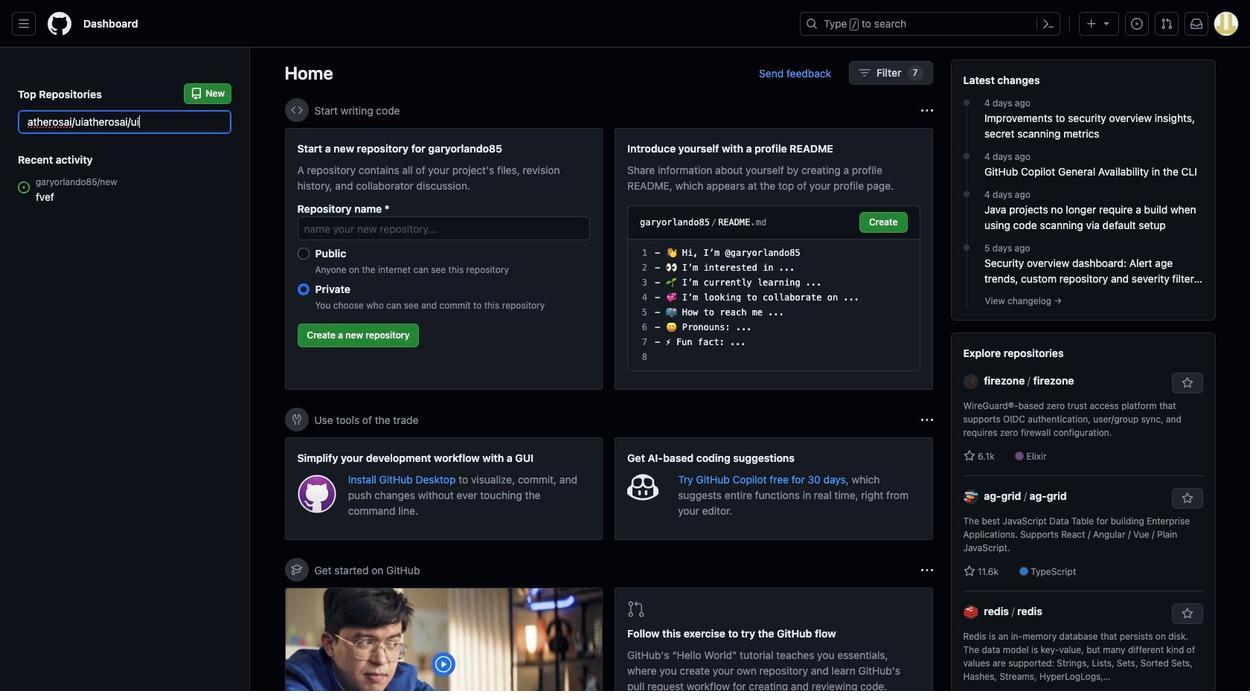 Task type: locate. For each thing, give the bounding box(es) containing it.
1 vertical spatial star this repository image
[[1182, 493, 1194, 505]]

0 vertical spatial why am i seeing this? image
[[921, 105, 933, 116]]

why am i seeing this? image
[[921, 105, 933, 116], [921, 414, 933, 426]]

2 dot fill image from the top
[[961, 242, 973, 254]]

issue opened image
[[1131, 18, 1143, 30]]

1 star this repository image from the top
[[1182, 377, 1194, 389]]

why am i seeing this? image
[[921, 565, 933, 577]]

2 star this repository image from the top
[[1182, 493, 1194, 505]]

get ai-based coding suggestions element
[[615, 438, 933, 540]]

0 vertical spatial dot fill image
[[961, 97, 973, 109]]

star image up @ag-grid profile image
[[964, 450, 976, 462]]

git pull request image
[[1161, 18, 1173, 30]]

dot fill image
[[961, 97, 973, 109], [961, 150, 973, 162]]

@ag-grid profile image
[[964, 490, 979, 505]]

plus image
[[1086, 18, 1098, 30]]

0 vertical spatial star this repository image
[[1182, 377, 1194, 389]]

git pull request image
[[628, 601, 645, 619]]

why am i seeing this? image for the get ai-based coding suggestions element
[[921, 414, 933, 426]]

1 why am i seeing this? image from the top
[[921, 105, 933, 116]]

None submit
[[860, 212, 908, 233]]

2 why am i seeing this? image from the top
[[921, 414, 933, 426]]

0 vertical spatial dot fill image
[[961, 188, 973, 200]]

homepage image
[[48, 12, 71, 36]]

command palette image
[[1043, 18, 1055, 30]]

2 star image from the top
[[964, 566, 976, 578]]

None radio
[[297, 248, 309, 260], [297, 284, 309, 296], [297, 248, 309, 260], [297, 284, 309, 296]]

2 dot fill image from the top
[[961, 150, 973, 162]]

star image up "@redis profile" image
[[964, 566, 976, 578]]

why am i seeing this? image for introduce yourself with a profile readme element
[[921, 105, 933, 116]]

1 star image from the top
[[964, 450, 976, 462]]

0 vertical spatial star image
[[964, 450, 976, 462]]

dot fill image
[[961, 188, 973, 200], [961, 242, 973, 254]]

Top Repositories search field
[[18, 110, 232, 134]]

name your new repository... text field
[[297, 217, 590, 240]]

1 vertical spatial dot fill image
[[961, 242, 973, 254]]

1 vertical spatial dot fill image
[[961, 150, 973, 162]]

1 vertical spatial why am i seeing this? image
[[921, 414, 933, 426]]

star this repository image
[[1182, 377, 1194, 389], [1182, 493, 1194, 505]]

1 vertical spatial star image
[[964, 566, 976, 578]]

try the github flow element
[[615, 588, 933, 692]]

Find a repository… text field
[[18, 110, 232, 134]]

star image
[[964, 450, 976, 462], [964, 566, 976, 578]]

star this repository image for @ag-grid profile image
[[1182, 493, 1194, 505]]



Task type: vqa. For each thing, say whether or not it's contained in the screenshot.
dot fill image
yes



Task type: describe. For each thing, give the bounding box(es) containing it.
explore element
[[951, 60, 1216, 692]]

triangle down image
[[1101, 17, 1113, 29]]

start a new repository element
[[285, 128, 603, 390]]

simplify your development workflow with a gui element
[[285, 438, 603, 540]]

github desktop image
[[297, 475, 336, 514]]

tools image
[[291, 414, 303, 426]]

star image for @ag-grid profile image
[[964, 566, 976, 578]]

star this repository image for @firezone profile image at the right bottom
[[1182, 377, 1194, 389]]

star image for @firezone profile image at the right bottom
[[964, 450, 976, 462]]

@redis profile image
[[964, 605, 979, 620]]

what is github? element
[[285, 588, 603, 692]]

1 dot fill image from the top
[[961, 188, 973, 200]]

1 dot fill image from the top
[[961, 97, 973, 109]]

introduce yourself with a profile readme element
[[615, 128, 933, 390]]

filter image
[[859, 67, 871, 79]]

mortar board image
[[291, 564, 303, 576]]

star this repository image
[[1182, 608, 1194, 620]]

@firezone profile image
[[964, 375, 979, 390]]

code image
[[291, 104, 303, 116]]

open issue image
[[18, 182, 30, 194]]

play image
[[435, 656, 453, 674]]

explore repositories navigation
[[951, 333, 1216, 692]]

none submit inside introduce yourself with a profile readme element
[[860, 212, 908, 233]]

notifications image
[[1191, 18, 1203, 30]]

what is github? image
[[285, 589, 602, 692]]



